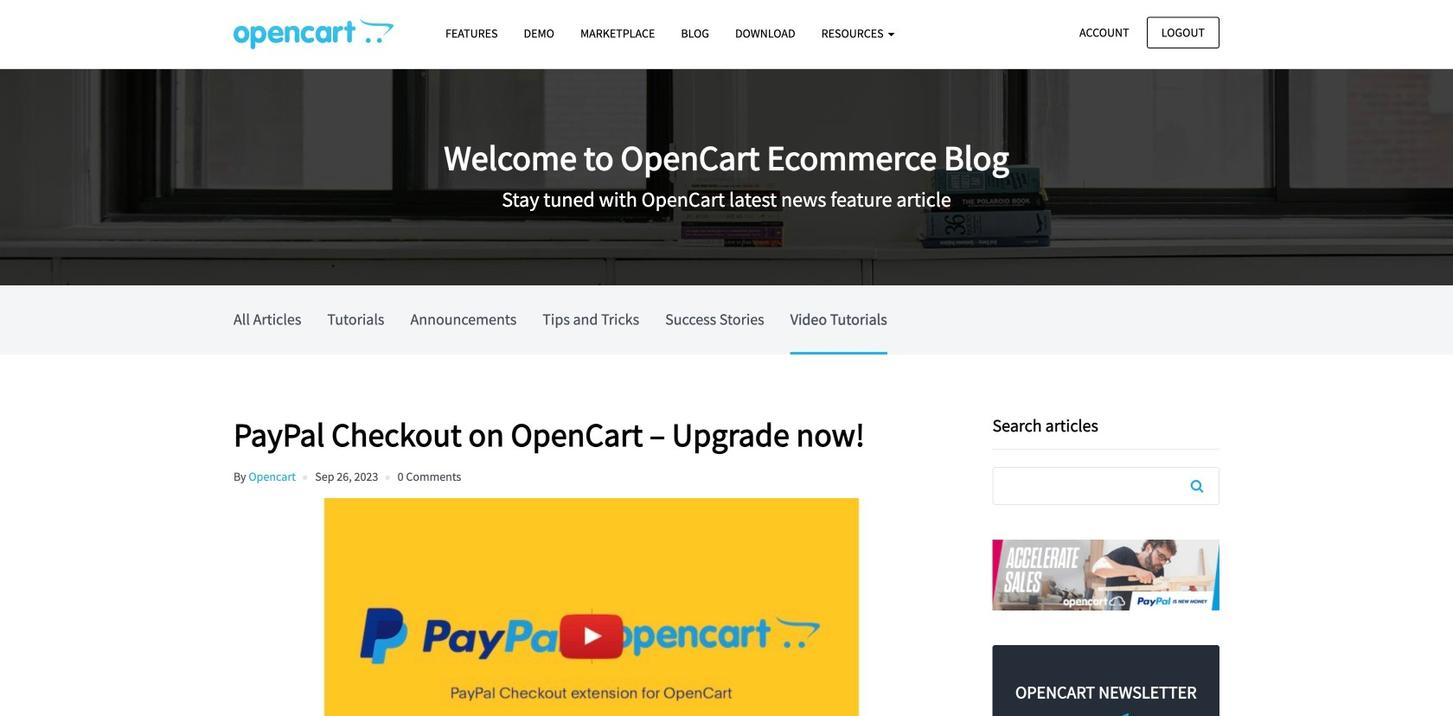 Task type: locate. For each thing, give the bounding box(es) containing it.
opencart - blog image
[[234, 18, 394, 49]]

None text field
[[994, 468, 1219, 505]]



Task type: describe. For each thing, give the bounding box(es) containing it.
paypal checkout on opencart – upgrade now! image
[[234, 499, 950, 717]]

search image
[[1191, 479, 1204, 493]]



Task type: vqa. For each thing, say whether or not it's contained in the screenshot.
OpenCart - Blog image
yes



